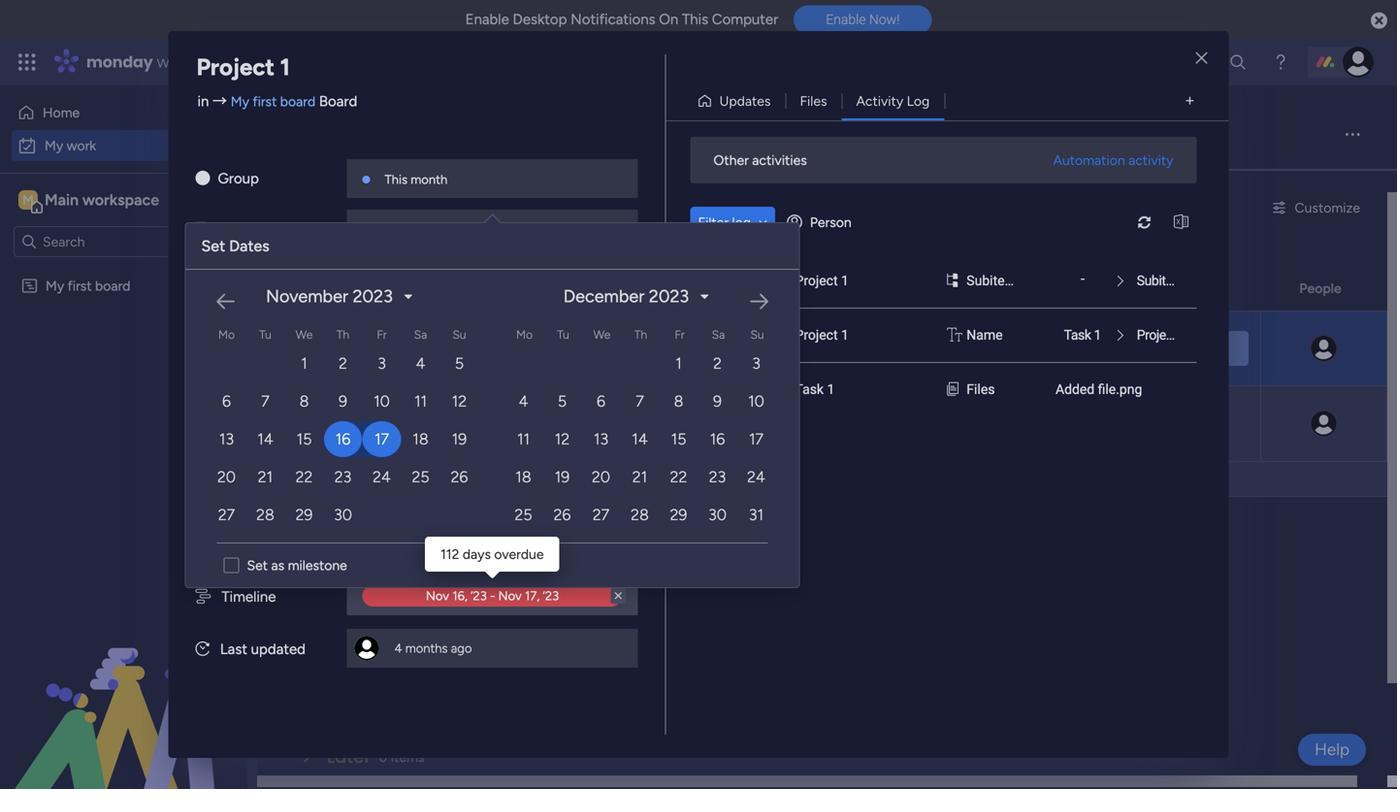 Task type: vqa. For each thing, say whether or not it's contained in the screenshot.
This Month option
no



Task type: locate. For each thing, give the bounding box(es) containing it.
1 vertical spatial 12 button
[[544, 421, 581, 457]]

12 button up action at the bottom
[[441, 383, 478, 419]]

november 2023
[[266, 286, 393, 307]]

files right v2 file column icon
[[967, 381, 995, 398]]

17 button up 31 button
[[738, 421, 775, 457]]

1 button down december 2023
[[661, 346, 697, 381]]

1 3 from the left
[[378, 354, 386, 373]]

2 2 from the left
[[714, 354, 722, 373]]

help
[[1315, 740, 1350, 760]]

0 horizontal spatial 16,
[[482, 379, 497, 394]]

item
[[326, 199, 353, 216], [358, 471, 385, 488]]

7 right project 1 button
[[636, 392, 644, 411]]

0 vertical spatial 12
[[452, 392, 467, 411]]

working inside project 1 dialog
[[452, 326, 502, 342]]

1 horizontal spatial 19 button
[[544, 459, 581, 495]]

0 horizontal spatial 24 button
[[364, 459, 400, 495]]

1 horizontal spatial on
[[1048, 340, 1063, 357]]

0 horizontal spatial it
[[524, 326, 533, 342]]

1 15 from the left
[[297, 430, 312, 448]]

status
[[1011, 280, 1051, 297], [221, 326, 263, 344]]

file.png
[[1099, 381, 1143, 398]]

1 vertical spatial this month
[[433, 322, 501, 338]]

item inside button
[[326, 199, 353, 216]]

0 horizontal spatial 11
[[414, 392, 427, 411]]

nov 16, 2023 inside project 1 dialog
[[456, 379, 530, 394]]

3 for november 2023
[[378, 354, 386, 373]]

dapulse text column image up v2 file column icon
[[948, 325, 963, 346]]

26 for the top 26 button
[[451, 468, 468, 486]]

0 up months
[[421, 609, 430, 626]]

21 button
[[247, 459, 284, 495], [622, 459, 659, 495]]

1
[[280, 53, 290, 81], [406, 221, 412, 239], [842, 273, 849, 289], [1188, 273, 1195, 289], [842, 327, 849, 343], [1095, 327, 1102, 343], [1180, 327, 1188, 343], [377, 350, 384, 368], [301, 354, 308, 373], [676, 354, 682, 373], [828, 381, 835, 398], [573, 398, 579, 414], [409, 426, 415, 444]]

0 horizontal spatial 11 button
[[402, 383, 439, 419]]

nov inside project 1 dialog
[[456, 379, 479, 394]]

my first board down search in workspace field
[[46, 278, 131, 294]]

2 9 from the left
[[714, 392, 722, 411]]

ago
[[451, 641, 472, 656]]

0 inside today 0 items
[[390, 539, 399, 556]]

th
[[337, 328, 350, 342], [635, 328, 648, 342]]

1 3 button from the left
[[364, 346, 400, 381]]

1 horizontal spatial 27 button
[[583, 497, 620, 533]]

caret down image
[[405, 290, 412, 303], [701, 290, 709, 303]]

26
[[451, 468, 468, 486], [554, 506, 571, 524]]

items inside today 0 items
[[402, 539, 436, 556]]

0 horizontal spatial tu
[[259, 328, 272, 342]]

1 4m from the top
[[722, 327, 741, 343]]

1 horizontal spatial 9
[[714, 392, 722, 411]]

24 button right add
[[364, 459, 400, 495]]

name
[[222, 221, 262, 239], [967, 327, 1003, 343]]

enable inside enable now! button
[[826, 11, 866, 27]]

1 horizontal spatial 1 button
[[661, 346, 697, 381]]

priority
[[1160, 280, 1205, 297], [221, 431, 267, 448]]

2 caret down image from the left
[[701, 290, 709, 303]]

su
[[453, 328, 466, 342], [751, 328, 764, 342]]

None search field
[[369, 192, 545, 223]]

13 for 1st 13 button from right
[[594, 430, 609, 448]]

dapulse close image
[[1372, 11, 1388, 31]]

task 1
[[1065, 327, 1102, 343], [796, 381, 835, 398]]

v2 subtasks column small image
[[948, 271, 958, 291]]

30 up today
[[334, 506, 352, 524]]

4 for the bottom 4 button
[[519, 392, 528, 411]]

subitem inside list box
[[1137, 273, 1185, 289]]

monday
[[86, 51, 153, 73]]

30
[[334, 506, 352, 524], [709, 506, 727, 524]]

1 horizontal spatial 4 button
[[505, 383, 542, 419]]

v2 sun image
[[196, 170, 210, 187]]

on up the added
[[1048, 340, 1063, 357]]

column header
[[808, 272, 959, 305]]

19 right action items
[[555, 468, 570, 486]]

2 21 button from the left
[[622, 459, 659, 495]]

fr
[[377, 328, 387, 342], [675, 328, 685, 342]]

0 vertical spatial 19
[[452, 430, 467, 448]]

1 horizontal spatial tu
[[557, 328, 570, 342]]

1 th from the left
[[337, 328, 350, 342]]

notes
[[222, 483, 262, 501]]

1 horizontal spatial 27
[[593, 506, 610, 524]]

set up owner
[[201, 237, 225, 255]]

7 button right project 1 button
[[622, 383, 659, 419]]

on up project 1 button
[[505, 326, 521, 342]]

working
[[452, 326, 502, 342], [994, 340, 1044, 357]]

7 button
[[247, 383, 284, 419], [622, 383, 659, 419]]

7
[[261, 392, 270, 411], [636, 392, 644, 411]]

fr down december 2023
[[675, 328, 685, 342]]

work down home
[[67, 137, 96, 154]]

my first board
[[46, 278, 131, 294], [323, 322, 408, 338], [323, 398, 408, 414]]

30 button left 31 button
[[699, 497, 736, 533]]

24 up 31 button
[[748, 468, 766, 486]]

my right →
[[231, 93, 249, 110]]

1 horizontal spatial 12 button
[[544, 421, 581, 457]]

4m for task 1
[[722, 381, 741, 398]]

set for set dates
[[201, 237, 225, 255]]

0 horizontal spatial 1 button
[[286, 346, 323, 381]]

it inside project 1 dialog
[[524, 326, 533, 342]]

30 left 31 button
[[709, 506, 727, 524]]

3 down past dates
[[378, 354, 386, 373]]

1 vertical spatial status
[[221, 326, 263, 344]]

we down "november"
[[296, 328, 313, 342]]

0 horizontal spatial 18 button
[[402, 421, 439, 457]]

1 24 button from the left
[[364, 459, 400, 495]]

items inside "later 0 items"
[[391, 749, 425, 765]]

0 horizontal spatial 15
[[297, 430, 312, 448]]

0 horizontal spatial working on it
[[452, 326, 533, 342]]

1 20 from the left
[[217, 468, 236, 486]]

1 horizontal spatial enable
[[826, 11, 866, 27]]

subitem 1
[[1137, 273, 1195, 289], [347, 426, 415, 444]]

1 horizontal spatial 8
[[674, 392, 684, 411]]

6 button
[[208, 383, 245, 419], [583, 383, 620, 419]]

2 15 from the left
[[671, 430, 687, 448]]

work
[[338, 112, 417, 155]]

my
[[231, 93, 249, 110], [286, 112, 331, 155], [45, 137, 63, 154], [46, 278, 64, 294], [323, 322, 342, 338], [323, 398, 342, 414]]

0 horizontal spatial 25
[[412, 468, 430, 486]]

0 horizontal spatial 14 button
[[247, 421, 284, 457]]

1 vertical spatial subitem
[[347, 426, 405, 444]]

1 button for december 2023
[[661, 346, 697, 381]]

1 horizontal spatial 6
[[597, 392, 606, 411]]

my first board up the v2 subitems open icon
[[323, 398, 408, 414]]

month
[[411, 172, 448, 187], [461, 322, 501, 338], [461, 398, 501, 414]]

3 button for november 2023
[[364, 346, 400, 381]]

2 28 from the left
[[631, 506, 649, 524]]

20 button
[[208, 459, 245, 495], [583, 459, 620, 495]]

1 horizontal spatial 3 button
[[738, 346, 775, 381]]

board down search in workspace field
[[95, 278, 131, 294]]

29 button down +
[[286, 497, 323, 533]]

1 inside button
[[573, 398, 579, 414]]

customize
[[1295, 199, 1361, 216]]

files inside button
[[800, 93, 828, 109]]

1 vertical spatial 16,
[[482, 379, 497, 394]]

status down owner
[[221, 326, 263, 344]]

2 vertical spatial 0
[[379, 749, 388, 765]]

0 horizontal spatial 27 button
[[208, 497, 245, 533]]

items right later
[[391, 749, 425, 765]]

2 14 from the left
[[632, 430, 648, 448]]

2 2 button from the left
[[699, 346, 736, 381]]

4 button up action items
[[505, 383, 542, 419]]

19 button right action items
[[544, 459, 581, 495]]

caret down image down filter
[[701, 290, 709, 303]]

3 button down past dates
[[364, 346, 400, 381]]

mo up project 1 button
[[516, 328, 533, 342]]

updates button
[[690, 85, 786, 116]]

1 2 button from the left
[[325, 346, 362, 381]]

0 horizontal spatial 7 button
[[247, 383, 284, 419]]

2 24 button from the left
[[738, 459, 775, 495]]

29 button left 31 button
[[661, 497, 697, 533]]

0 horizontal spatial 18
[[413, 430, 429, 448]]

2 sa from the left
[[712, 328, 725, 342]]

2 vertical spatial 4
[[395, 641, 402, 656]]

2 1 button from the left
[[661, 346, 697, 381]]

0 horizontal spatial 10 button
[[364, 383, 400, 419]]

15 button
[[286, 421, 323, 457], [661, 421, 697, 457]]

0 vertical spatial this month
[[385, 172, 448, 187]]

2023 up project 1 button
[[501, 379, 530, 394]]

last updated
[[220, 641, 306, 658]]

2 8 from the left
[[674, 392, 684, 411]]

6 right project 1 button
[[597, 392, 606, 411]]

files left activity
[[800, 93, 828, 109]]

2 this month button from the top
[[428, 395, 507, 416]]

1 vertical spatial 4m
[[722, 381, 741, 398]]

2 27 from the left
[[593, 506, 610, 524]]

1 vertical spatial 5
[[558, 392, 567, 411]]

11 for top 11 button
[[414, 392, 427, 411]]

this month button for second my first board button from the bottom of the page
[[428, 319, 507, 341]]

2 enable from the left
[[826, 11, 866, 27]]

updated
[[251, 641, 306, 658]]

0 horizontal spatial 23 button
[[325, 459, 362, 495]]

1 29 button from the left
[[286, 497, 323, 533]]

export to excel image
[[1166, 215, 1197, 230]]

29 button
[[286, 497, 323, 533], [661, 497, 697, 533]]

enable desktop notifications on this computer
[[466, 11, 779, 28]]

5 for right 5 button
[[558, 392, 567, 411]]

1 30 button from the left
[[325, 497, 362, 533]]

1 23 from the left
[[335, 468, 352, 486]]

my first board list box
[[0, 265, 248, 564]]

2 27 button from the left
[[583, 497, 620, 533]]

1 horizontal spatial 19
[[555, 468, 570, 486]]

my first board button up the v2 subitems open icon
[[317, 395, 414, 416]]

status right v2 subtasks column small icon
[[1011, 280, 1051, 297]]

12 up action at the bottom
[[452, 392, 467, 411]]

th down december 2023
[[635, 328, 648, 342]]

close image
[[1196, 51, 1208, 66]]

board inside list box
[[95, 278, 131, 294]]

subitem 1 down export to excel icon on the top of page
[[1137, 273, 1195, 289]]

24 button
[[364, 459, 400, 495], [738, 459, 775, 495]]

2 3 button from the left
[[738, 346, 775, 381]]

17 up 31 button
[[749, 430, 764, 448]]

4 button down past dates
[[402, 346, 439, 381]]

3 for december 2023
[[752, 354, 761, 373]]

17 button up '+ add item'
[[363, 421, 401, 457]]

14 for second 14 'button' from the right
[[258, 430, 273, 448]]

13 button down project 1 button
[[583, 421, 620, 457]]

9 button
[[325, 383, 362, 419], [699, 383, 736, 419]]

28 button
[[247, 497, 284, 533], [622, 497, 659, 533]]

on inside project 1 dialog
[[505, 326, 521, 342]]

2023 right "november"
[[353, 286, 393, 307]]

2 23 from the left
[[709, 468, 726, 486]]

dates right past
[[370, 279, 422, 303]]

2 7 button from the left
[[622, 383, 659, 419]]

0 horizontal spatial 26 button
[[441, 459, 478, 495]]

4 up action items
[[519, 392, 528, 411]]

1 horizontal spatial 17 button
[[738, 421, 775, 457]]

20 button down project 1 button
[[583, 459, 620, 495]]

tu down december
[[557, 328, 570, 342]]

project inside project 1 button
[[526, 398, 570, 414]]

task
[[1065, 327, 1092, 343], [796, 381, 824, 398]]

subitem right the v2 subitems open icon
[[347, 426, 405, 444]]

help image
[[1272, 52, 1291, 72]]

0 right today
[[390, 539, 399, 556]]

home
[[43, 104, 80, 121]]

1 sa from the left
[[414, 328, 427, 342]]

1 this month button from the top
[[428, 319, 507, 341]]

1 7 from the left
[[261, 392, 270, 411]]

12 down project 1 button
[[555, 430, 570, 448]]

0 inside "later 0 items"
[[379, 749, 388, 765]]

1 14 from the left
[[258, 430, 273, 448]]

1 horizontal spatial 0
[[390, 539, 399, 556]]

0 vertical spatial subitem 1
[[1137, 273, 1195, 289]]

month for this month button related to first my first board button from the bottom
[[461, 398, 501, 414]]

1 vertical spatial 5 button
[[544, 383, 581, 419]]

0 horizontal spatial 29 button
[[286, 497, 323, 533]]

18 button right the v2 subitems open icon
[[402, 421, 439, 457]]

0 horizontal spatial 7
[[261, 392, 270, 411]]

4 for the left 4 button
[[416, 354, 426, 373]]

automation activity
[[1054, 152, 1174, 168]]

set dates
[[201, 237, 270, 255]]

1 horizontal spatial 22 button
[[661, 459, 697, 495]]

17 up '+ add item'
[[375, 430, 389, 448]]

0 vertical spatial 4
[[416, 354, 426, 373]]

1 horizontal spatial 7 button
[[622, 383, 659, 419]]

task 1 up the added
[[1065, 327, 1102, 343]]

on
[[659, 11, 679, 28]]

14 for second 14 'button'
[[632, 430, 648, 448]]

5
[[455, 354, 464, 373], [558, 392, 567, 411]]

1 horizontal spatial 14
[[632, 430, 648, 448]]

v2 overdue deadline image
[[814, 339, 830, 358]]

1 horizontal spatial mo
[[516, 328, 533, 342]]

112
[[441, 546, 460, 563]]

0 horizontal spatial on
[[505, 326, 521, 342]]

0 horizontal spatial 2 button
[[325, 346, 362, 381]]

21 for 1st the 21 button from the left
[[258, 468, 273, 486]]

1 7 button from the left
[[247, 383, 284, 419]]

1 horizontal spatial dates
[[370, 279, 422, 303]]

items left '112'
[[402, 539, 436, 556]]

1 horizontal spatial 13
[[594, 430, 609, 448]]

2 button for november 2023
[[325, 346, 362, 381]]

this
[[682, 11, 709, 28], [385, 172, 408, 187], [433, 322, 458, 338], [433, 398, 458, 414], [327, 605, 363, 630]]

2 vertical spatial my first board
[[323, 398, 408, 414]]

dates for set dates
[[229, 237, 270, 255]]

task up the added
[[1065, 327, 1092, 343]]

1 1 button from the left
[[286, 346, 323, 381]]

15 for 2nd 15 button from right
[[297, 430, 312, 448]]

project
[[197, 53, 275, 81], [356, 221, 403, 239], [796, 273, 838, 289], [796, 327, 838, 343], [1137, 327, 1177, 343], [323, 350, 373, 368], [526, 398, 570, 414]]

0 horizontal spatial mo
[[218, 328, 235, 342]]

17
[[375, 430, 389, 448], [749, 430, 764, 448]]

1 20 button from the left
[[208, 459, 245, 495]]

region
[[186, 262, 1387, 558]]

filter log button
[[691, 207, 776, 238]]

nov
[[846, 341, 869, 356], [456, 379, 479, 394]]

2 29 from the left
[[670, 506, 688, 524]]

workspace image
[[18, 189, 38, 211]]

19 button up action at the bottom
[[441, 421, 478, 457]]

25 button up overdue in the bottom of the page
[[505, 497, 542, 533]]

milestone
[[288, 557, 347, 574]]

list box containing project 1
[[691, 253, 1197, 416]]

18 right action at the bottom
[[516, 468, 532, 486]]

2 17 button from the left
[[738, 421, 775, 457]]

4
[[416, 354, 426, 373], [519, 392, 528, 411], [395, 641, 402, 656]]

nov 16, 2023
[[846, 341, 920, 356], [456, 379, 530, 394]]

enable now!
[[826, 11, 900, 27]]

2 23 button from the left
[[699, 459, 736, 495]]

board
[[280, 93, 316, 110], [95, 278, 131, 294], [373, 322, 408, 338], [373, 398, 408, 414]]

as
[[271, 557, 285, 574]]

1 horizontal spatial 18
[[516, 468, 532, 486]]

1 horizontal spatial nov 16, 2023
[[846, 341, 920, 356]]

item right add
[[358, 471, 385, 488]]

my inside in → my first board board
[[231, 93, 249, 110]]

1 horizontal spatial task 1
[[1065, 327, 1102, 343]]

1 16 button from the left
[[324, 421, 362, 457]]

1 22 from the left
[[296, 468, 313, 486]]

priority inside project 1 dialog
[[221, 431, 267, 448]]

0 horizontal spatial 9
[[339, 392, 347, 411]]

29 left 31 button
[[670, 506, 688, 524]]

7 button right due
[[247, 383, 284, 419]]

1 vertical spatial 25
[[515, 506, 532, 524]]

enable left the desktop
[[466, 11, 509, 28]]

2 for november 2023
[[339, 354, 347, 373]]

priority up notes
[[221, 431, 267, 448]]

0 horizontal spatial 20
[[217, 468, 236, 486]]

th down the november 2023
[[337, 328, 350, 342]]

29 up set as milestone
[[296, 506, 313, 524]]

select product image
[[17, 52, 37, 72]]

0 vertical spatial 4m
[[722, 327, 741, 343]]

1 enable from the left
[[466, 11, 509, 28]]

1 horizontal spatial 21 button
[[622, 459, 659, 495]]

add view image
[[1187, 94, 1195, 108]]

16 for 2nd 16 button from the right
[[336, 430, 351, 448]]

now!
[[870, 11, 900, 27]]

this month button for first my first board button from the bottom
[[428, 395, 507, 416]]

1 horizontal spatial fr
[[675, 328, 685, 342]]

2 13 from the left
[[594, 430, 609, 448]]

26 button
[[441, 459, 478, 495], [544, 497, 581, 533]]

21 for second the 21 button from the left
[[633, 468, 648, 486]]

0 horizontal spatial item
[[326, 199, 353, 216]]

1 23 button from the left
[[325, 459, 362, 495]]

1 su from the left
[[453, 328, 466, 342]]

monday marketplace image
[[1181, 52, 1201, 72]]

1 2 from the left
[[339, 354, 347, 373]]

26 button up '112'
[[441, 459, 478, 495]]

0 vertical spatial 11
[[414, 392, 427, 411]]

dapulse text column image
[[196, 221, 212, 239], [948, 325, 963, 346]]

24 button up 31 button
[[738, 459, 775, 495]]

2 3 from the left
[[752, 354, 761, 373]]

0 vertical spatial my first board button
[[317, 319, 414, 341]]

22
[[296, 468, 313, 486], [670, 468, 688, 486]]

this inside project 1 dialog
[[385, 172, 408, 187]]

0 horizontal spatial fr
[[377, 328, 387, 342]]

2 9 button from the left
[[699, 383, 736, 419]]

v2 pulse updated log image
[[196, 641, 210, 658]]

main workspace
[[45, 191, 159, 209]]

4 inside project 1 dialog
[[395, 641, 402, 656]]

on
[[505, 326, 521, 342], [1048, 340, 1063, 357]]

0 horizontal spatial subitem 1
[[347, 426, 415, 444]]

0 vertical spatial 26
[[451, 468, 468, 486]]

caret down image right past
[[405, 290, 412, 303]]

30 button up today
[[325, 497, 362, 533]]

2 horizontal spatial 0
[[421, 609, 430, 626]]

0 horizontal spatial 15 button
[[286, 421, 323, 457]]

enable
[[466, 11, 509, 28], [826, 11, 866, 27]]

items right action at the bottom
[[497, 484, 528, 500]]

1 horizontal spatial working on it
[[994, 340, 1075, 357]]

6 left date
[[222, 392, 231, 411]]

2 fr from the left
[[675, 328, 685, 342]]

0 horizontal spatial 6 button
[[208, 383, 245, 419]]

option
[[0, 268, 248, 272]]

0 inside the this week 0 items
[[421, 609, 430, 626]]

11 for 11 button to the bottom
[[517, 430, 530, 448]]

24 right add
[[373, 468, 391, 486]]

27
[[218, 506, 235, 524], [593, 506, 610, 524]]

mo
[[218, 328, 235, 342], [516, 328, 533, 342]]

0 horizontal spatial 12
[[452, 392, 467, 411]]

2023
[[353, 286, 393, 307], [649, 286, 689, 307], [891, 341, 920, 356], [501, 379, 530, 394]]

3
[[378, 354, 386, 373], [752, 354, 761, 373]]

1 caret down image from the left
[[405, 290, 412, 303]]

12 button down project 1 button
[[544, 421, 581, 457]]

15 for 2nd 15 button from left
[[671, 430, 687, 448]]

mo up due
[[218, 328, 235, 342]]

1 16 from the left
[[336, 430, 351, 448]]

subitem 1 right the v2 subitems open icon
[[347, 426, 415, 444]]

1 button for november 2023
[[286, 346, 323, 381]]

task down v2 overdue deadline "icon"
[[796, 381, 824, 398]]

list box
[[691, 253, 1197, 416]]

22 for 2nd 22 button from right
[[296, 468, 313, 486]]

dapulse text column image down v2 sun image
[[196, 221, 212, 239]]

1 10 button from the left
[[364, 383, 400, 419]]

1 28 button from the left
[[247, 497, 284, 533]]

3 button
[[364, 346, 400, 381], [738, 346, 775, 381]]

1 button right date
[[286, 346, 323, 381]]

2 tu from the left
[[557, 328, 570, 342]]

19
[[452, 430, 467, 448], [555, 468, 570, 486]]

1 8 button from the left
[[286, 383, 323, 419]]

work inside option
[[67, 137, 96, 154]]

1 horizontal spatial 30 button
[[699, 497, 736, 533]]

1 27 from the left
[[218, 506, 235, 524]]

filter log
[[698, 214, 751, 231]]

0 for later
[[379, 749, 388, 765]]

items inside project 1 dialog
[[497, 484, 528, 500]]

1 13 from the left
[[219, 430, 234, 448]]

1 horizontal spatial 16
[[710, 430, 725, 448]]

1 21 from the left
[[258, 468, 273, 486]]

1 6 from the left
[[222, 392, 231, 411]]

2 my first board button from the top
[[317, 395, 414, 416]]

project 1 dialog
[[0, 0, 1398, 789]]

3 button left v2 overdue deadline "icon"
[[738, 346, 775, 381]]

1 9 from the left
[[339, 392, 347, 411]]

added
[[1056, 381, 1095, 398]]

18
[[413, 430, 429, 448], [516, 468, 532, 486]]

first
[[253, 93, 277, 110], [68, 278, 92, 294], [345, 322, 369, 338], [345, 398, 369, 414]]

project 1
[[197, 53, 290, 81], [356, 221, 412, 239], [796, 273, 849, 289], [796, 327, 849, 343], [1137, 327, 1188, 343], [323, 350, 384, 368], [526, 398, 579, 414]]

4m
[[722, 327, 741, 343], [722, 381, 741, 398]]

1 horizontal spatial 10
[[749, 392, 765, 411]]

Filter dashboard by text search field
[[369, 192, 545, 223]]

2 14 button from the left
[[622, 421, 659, 457]]

18 right the v2 subitems open icon
[[413, 430, 429, 448]]

nov 16, 2023 right v2 overdue deadline "icon"
[[846, 341, 920, 356]]

dates up owner
[[229, 237, 270, 255]]

subitem down refresh icon
[[1137, 273, 1185, 289]]

working on it up the added
[[994, 340, 1075, 357]]

work right the monday
[[157, 51, 192, 73]]

low
[[1173, 340, 1198, 357]]

13 button down due
[[208, 421, 245, 457]]

2 button
[[325, 346, 362, 381], [699, 346, 736, 381]]

19 up action at the bottom
[[452, 430, 467, 448]]

7 right due
[[261, 392, 270, 411]]

1 17 from the left
[[375, 430, 389, 448]]

2 for december 2023
[[714, 354, 722, 373]]

25 down action items
[[515, 506, 532, 524]]

0 horizontal spatial 26
[[451, 468, 468, 486]]

my down the board
[[286, 112, 331, 155]]

1 8 from the left
[[300, 392, 309, 411]]

dapulse timeline column image
[[196, 588, 211, 606]]

2 7 from the left
[[636, 392, 644, 411]]

2 22 from the left
[[670, 468, 688, 486]]

board down past dates
[[373, 322, 408, 338]]

1 vertical spatial subitem 1
[[347, 426, 415, 444]]



Task type: describe. For each thing, give the bounding box(es) containing it.
set as milestone
[[247, 557, 347, 574]]

person button
[[779, 207, 864, 238]]

1 vertical spatial 19
[[555, 468, 570, 486]]

december
[[564, 286, 645, 307]]

0 horizontal spatial name
[[222, 221, 262, 239]]

1 fr from the left
[[377, 328, 387, 342]]

2 29 button from the left
[[661, 497, 697, 533]]

log
[[907, 93, 930, 109]]

0 horizontal spatial 19
[[452, 430, 467, 448]]

1 horizontal spatial it
[[1066, 340, 1075, 357]]

months
[[406, 641, 448, 656]]

help button
[[1299, 734, 1367, 766]]

31 button
[[738, 497, 775, 533]]

2 8 button from the left
[[661, 383, 697, 419]]

7 for first 7 button from right
[[636, 392, 644, 411]]

my inside option
[[45, 137, 63, 154]]

filter
[[698, 214, 729, 231]]

december 2023
[[564, 286, 689, 307]]

1 we from the left
[[296, 328, 313, 342]]

group
[[218, 170, 259, 187]]

1 horizontal spatial status
[[1011, 280, 1051, 297]]

timeline
[[222, 588, 276, 606]]

in → my first board board
[[198, 93, 357, 110]]

my first board link
[[231, 93, 316, 110]]

0 for today
[[390, 539, 399, 556]]

my work link
[[12, 130, 236, 161]]

v2 subitems open image
[[323, 430, 335, 442]]

working on it inside project 1 dialog
[[452, 326, 533, 342]]

1 22 button from the left
[[286, 459, 323, 495]]

enable now! button
[[794, 5, 932, 34]]

set for set as milestone
[[247, 557, 268, 574]]

notifications
[[571, 11, 656, 28]]

dates for past dates
[[370, 279, 422, 303]]

new item
[[294, 199, 353, 216]]

16 for first 16 button from right
[[710, 430, 725, 448]]

person
[[810, 214, 852, 231]]

automation
[[1054, 152, 1126, 168]]

board
[[319, 93, 357, 110]]

1 17 button from the left
[[363, 421, 401, 457]]

customize button
[[1264, 192, 1369, 223]]

2023 right v2 overdue deadline "icon"
[[891, 341, 920, 356]]

112 days overdue
[[441, 546, 544, 563]]

2 17 from the left
[[749, 430, 764, 448]]

lottie animation image
[[0, 593, 248, 789]]

23 for second 23 button
[[709, 468, 726, 486]]

home link
[[12, 97, 236, 128]]

desktop
[[513, 11, 567, 28]]

1 vertical spatial task 1
[[796, 381, 835, 398]]

add
[[329, 471, 354, 488]]

→
[[213, 93, 227, 110]]

enable for enable desktop notifications on this computer
[[466, 11, 509, 28]]

0 vertical spatial 26 button
[[441, 459, 478, 495]]

past dates
[[327, 279, 422, 303]]

activity
[[1129, 152, 1174, 168]]

2 6 from the left
[[597, 392, 606, 411]]

1 vertical spatial 4 button
[[505, 383, 542, 419]]

my first board inside my first board list box
[[46, 278, 131, 294]]

monday work management
[[86, 51, 302, 73]]

list box inside project 1 dialog
[[691, 253, 1197, 416]]

31
[[749, 506, 764, 524]]

1 vertical spatial 25 button
[[505, 497, 542, 533]]

8 for 1st 8 'button'
[[300, 392, 309, 411]]

updates
[[720, 93, 771, 109]]

2 th from the left
[[635, 328, 648, 342]]

work for monday
[[157, 51, 192, 73]]

0 vertical spatial nov 16, 2023
[[846, 341, 920, 356]]

other
[[714, 152, 749, 168]]

first inside in → my first board board
[[253, 93, 277, 110]]

activities
[[753, 152, 807, 168]]

1 horizontal spatial 25
[[515, 506, 532, 524]]

1 27 button from the left
[[208, 497, 245, 533]]

project 1 button
[[520, 395, 585, 416]]

my down the november 2023
[[323, 322, 342, 338]]

due
[[221, 379, 247, 396]]

other activities
[[714, 152, 807, 168]]

5 for the top 5 button
[[455, 354, 464, 373]]

1 tu from the left
[[259, 328, 272, 342]]

workspace selection element
[[18, 188, 162, 214]]

later
[[327, 745, 371, 769]]

2 15 button from the left
[[661, 421, 697, 457]]

0 horizontal spatial 25 button
[[402, 459, 439, 495]]

added file.png
[[1056, 381, 1143, 398]]

26 for 26 button to the bottom
[[554, 506, 571, 524]]

0 horizontal spatial subitem
[[347, 426, 405, 444]]

Search in workspace field
[[41, 231, 162, 253]]

4m for project 1
[[722, 327, 741, 343]]

1 13 button from the left
[[208, 421, 245, 457]]

1 horizontal spatial priority
[[1160, 280, 1205, 297]]

+ add item
[[317, 471, 385, 488]]

in
[[198, 93, 209, 110]]

subitem 1 inside project 1 dialog
[[1137, 273, 1195, 289]]

1 horizontal spatial 5 button
[[544, 383, 581, 419]]

activity log
[[857, 93, 930, 109]]

9 for 2nd 9 button
[[714, 392, 722, 411]]

2 we from the left
[[594, 328, 611, 342]]

workspace
[[82, 191, 159, 209]]

today
[[327, 535, 382, 560]]

22 for 1st 22 button from the right
[[670, 468, 688, 486]]

2 16 button from the left
[[699, 421, 736, 457]]

1 vertical spatial item
[[358, 471, 385, 488]]

people
[[1300, 280, 1342, 297]]

enable for enable now!
[[826, 11, 866, 27]]

1 6 button from the left
[[208, 383, 245, 419]]

new item button
[[286, 192, 361, 223]]

new
[[294, 199, 323, 216]]

1 10 from the left
[[374, 392, 390, 411]]

my work option
[[12, 130, 236, 161]]

0 vertical spatial 16,
[[872, 341, 888, 356]]

search everything image
[[1229, 52, 1248, 72]]

m
[[22, 192, 34, 208]]

due date
[[221, 379, 280, 396]]

0 horizontal spatial task
[[796, 381, 824, 398]]

1 vertical spatial 12
[[555, 430, 570, 448]]

1 vertical spatial 11 button
[[505, 421, 542, 457]]

v2 file column image
[[948, 380, 959, 400]]

0 vertical spatial task 1
[[1065, 327, 1102, 343]]

2 30 from the left
[[709, 506, 727, 524]]

date
[[251, 379, 280, 396]]

1 vertical spatial dapulse text column image
[[948, 325, 963, 346]]

2 22 button from the left
[[661, 459, 697, 495]]

first up '+ add item'
[[345, 398, 369, 414]]

john smith image
[[1343, 47, 1375, 78]]

1 28 from the left
[[256, 506, 275, 524]]

1 horizontal spatial working
[[994, 340, 1044, 357]]

automation activity button
[[1046, 145, 1182, 176]]

16, inside project 1 dialog
[[482, 379, 497, 394]]

board up '+ add item'
[[373, 398, 408, 414]]

1 vertical spatial 18 button
[[505, 459, 542, 495]]

caret down image for november 2023
[[405, 290, 412, 303]]

november
[[266, 286, 348, 307]]

my work
[[286, 112, 417, 155]]

this week 0 items
[[327, 605, 467, 630]]

2 su from the left
[[751, 328, 764, 342]]

1 15 button from the left
[[286, 421, 323, 457]]

3 button for december 2023
[[738, 346, 775, 381]]

2 6 button from the left
[[583, 383, 620, 419]]

2 24 from the left
[[748, 468, 766, 486]]

2 13 button from the left
[[583, 421, 620, 457]]

main
[[45, 191, 79, 209]]

angle down image
[[759, 216, 768, 229]]

2 30 button from the left
[[699, 497, 736, 533]]

0 vertical spatial 18 button
[[402, 421, 439, 457]]

days
[[463, 546, 491, 563]]

1 vertical spatial 18
[[516, 468, 532, 486]]

past
[[327, 279, 366, 303]]

1 21 button from the left
[[247, 459, 284, 495]]

2023 right december
[[649, 286, 689, 307]]

week
[[367, 605, 413, 630]]

$100
[[478, 536, 507, 552]]

home option
[[12, 97, 236, 128]]

0 vertical spatial 12 button
[[441, 383, 478, 419]]

action items
[[457, 484, 528, 500]]

owner
[[221, 274, 265, 291]]

0 vertical spatial 5 button
[[441, 346, 478, 381]]

2 20 button from the left
[[583, 459, 620, 495]]

items inside the this week 0 items
[[433, 609, 467, 626]]

0 vertical spatial 11 button
[[402, 383, 439, 419]]

1 24 from the left
[[373, 468, 391, 486]]

month inside project 1 dialog
[[411, 172, 448, 187]]

project 1 inside button
[[526, 398, 579, 414]]

hide button
[[565, 192, 636, 223]]

work for my
[[67, 137, 96, 154]]

my work
[[45, 137, 96, 154]]

23 for second 23 button from right
[[335, 468, 352, 486]]

0 vertical spatial task
[[1065, 327, 1092, 343]]

my up the v2 subitems open icon
[[323, 398, 342, 414]]

first down past
[[345, 322, 369, 338]]

4 months ago
[[395, 641, 472, 656]]

0 horizontal spatial 4 button
[[402, 346, 439, 381]]

7 for 1st 7 button from left
[[261, 392, 270, 411]]

month for second my first board button from the bottom of the page this month button
[[461, 322, 501, 338]]

2 10 from the left
[[749, 392, 765, 411]]

board inside in → my first board board
[[280, 93, 316, 110]]

last
[[220, 641, 248, 658]]

1 vertical spatial my first board
[[323, 322, 408, 338]]

management
[[196, 51, 302, 73]]

action
[[457, 484, 494, 500]]

0 horizontal spatial dapulse text column image
[[196, 221, 212, 239]]

1 mo from the left
[[218, 328, 235, 342]]

+
[[317, 471, 326, 488]]

0 vertical spatial 25
[[412, 468, 430, 486]]

1 horizontal spatial nov
[[846, 341, 869, 356]]

my inside list box
[[46, 278, 64, 294]]

2023 inside project 1 dialog
[[501, 379, 530, 394]]

2 mo from the left
[[516, 328, 533, 342]]

4 for 4 months ago
[[395, 641, 402, 656]]

1 vertical spatial 19 button
[[544, 459, 581, 495]]

activity
[[857, 93, 904, 109]]

0 vertical spatial 19 button
[[441, 421, 478, 457]]

2 vertical spatial this month
[[433, 398, 501, 414]]

subitems
[[967, 273, 1024, 289]]

9 for 2nd 9 button from the right
[[339, 392, 347, 411]]

status inside project 1 dialog
[[221, 326, 263, 344]]

1 14 button from the left
[[247, 421, 284, 457]]

files button
[[786, 85, 842, 116]]

computer
[[712, 11, 779, 28]]

1 30 from the left
[[334, 506, 352, 524]]

1 my first board button from the top
[[317, 319, 414, 341]]

1 vertical spatial name
[[967, 327, 1003, 343]]

2 button for december 2023
[[699, 346, 736, 381]]

refresh image
[[1129, 215, 1161, 230]]

caret down image for december 2023
[[701, 290, 709, 303]]

8 for 2nd 8 'button'
[[674, 392, 684, 411]]

first inside list box
[[68, 278, 92, 294]]

today 0 items
[[327, 535, 436, 560]]

activity log button
[[842, 85, 945, 116]]

1 29 from the left
[[296, 506, 313, 524]]

13 for 2nd 13 button from the right
[[219, 430, 234, 448]]

2 10 button from the left
[[738, 383, 775, 419]]

1 vertical spatial 26 button
[[544, 497, 581, 533]]

1 9 button from the left
[[325, 383, 362, 419]]

lottie animation element
[[0, 593, 248, 789]]

region containing november 2023
[[186, 262, 1387, 558]]

hide
[[600, 199, 628, 216]]

overdue
[[495, 546, 544, 563]]

2 28 button from the left
[[622, 497, 659, 533]]

2 20 from the left
[[592, 468, 611, 486]]

files inside list box
[[967, 381, 995, 398]]

search image
[[522, 200, 538, 216]]

this month inside project 1 dialog
[[385, 172, 448, 187]]



